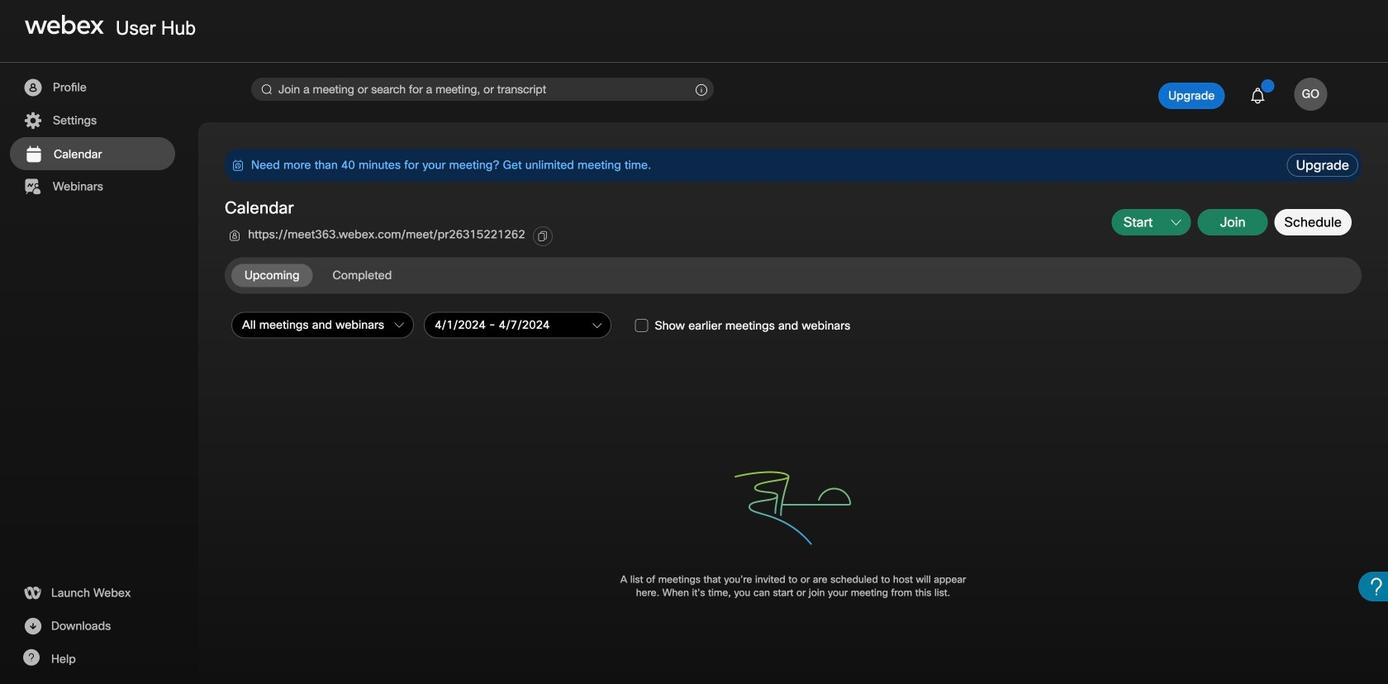 Task type: describe. For each thing, give the bounding box(es) containing it.
mds meetings_filled image
[[23, 145, 44, 165]]

1 tab from the left
[[231, 264, 313, 287]]

2 tab from the left
[[320, 264, 405, 287]]



Task type: vqa. For each thing, say whether or not it's contained in the screenshot.
2nd mds check_bold image from the bottom
no



Task type: locate. For each thing, give the bounding box(es) containing it.
tab list
[[231, 264, 412, 287]]

mds people circle_filled image
[[22, 78, 43, 98]]

ng help active image
[[22, 650, 40, 666]]

tab panel
[[225, 309, 1366, 644]]

1 horizontal spatial tab
[[320, 264, 405, 287]]

start a meeting options image
[[1172, 218, 1182, 228]]

Join a meeting or search for a meeting, or transcript text field
[[251, 78, 714, 101]]

mds webex helix filled image
[[22, 584, 42, 603]]

cisco webex image
[[25, 15, 104, 35]]

tab
[[231, 264, 313, 287], [320, 264, 405, 287]]

mds settings_filled image
[[22, 111, 43, 131]]

0 horizontal spatial tab
[[231, 264, 313, 287]]

mds message queing_bold image
[[231, 159, 245, 172]]

mds webinar_filled image
[[22, 177, 43, 197]]

copy image
[[537, 231, 549, 242]]

region
[[225, 149, 1284, 182]]

mds content download_filled image
[[22, 617, 43, 637]]



